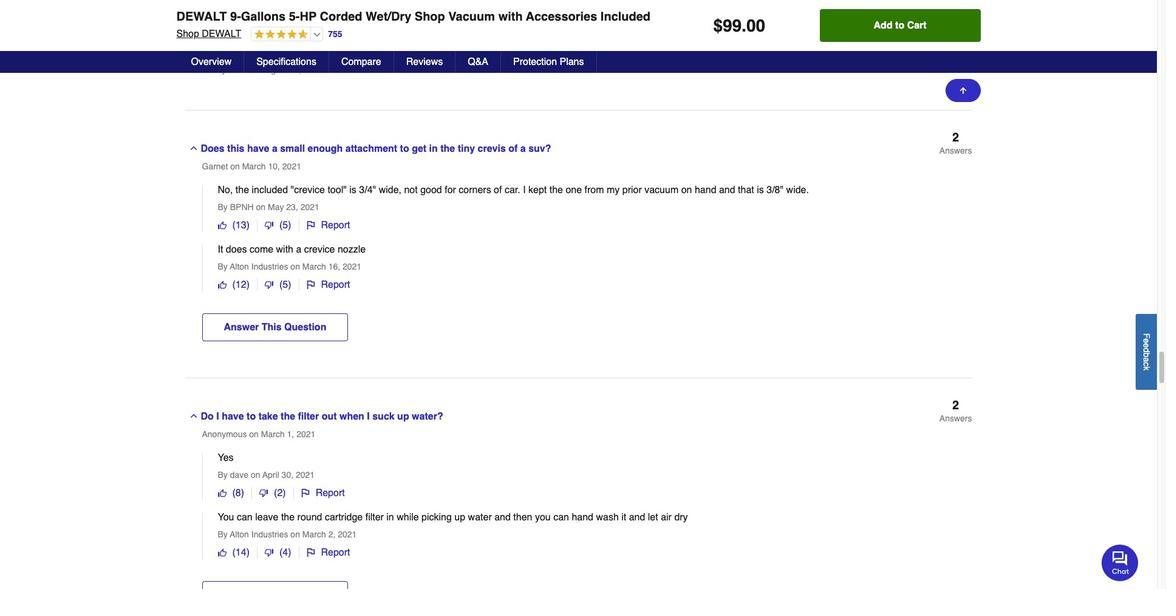 Task type: locate. For each thing, give the bounding box(es) containing it.
with up 'by alton industries on march 16, 2021'
[[276, 244, 294, 255]]

5 inside bpnh's answer on may 23, 2021 element
[[283, 220, 288, 231]]

22,
[[290, 65, 301, 75]]

industries inside "element"
[[251, 262, 288, 272]]

march inside "element"
[[303, 262, 326, 272]]

alton down does
[[230, 262, 249, 272]]

on inside "element"
[[291, 262, 300, 272]]

alton inside "element"
[[230, 262, 249, 272]]

does down shop dewalt
[[201, 47, 225, 58]]

with up august
[[264, 47, 284, 58]]

1 horizontal spatial in
[[429, 144, 438, 155]]

report inside bpnh's answer on may 23, 2021 element
[[321, 220, 350, 231]]

) down 23,
[[288, 220, 291, 231]]

on left august
[[249, 65, 259, 75]]

flag image for tool"
[[307, 221, 315, 230]]

4 by from the top
[[218, 530, 228, 540]]

( 5 ) for with
[[280, 280, 291, 291]]

5 down 23,
[[283, 220, 288, 231]]

have inside the does this have a small enough attachment to get in the tiny crevis of a suv? button
[[247, 144, 269, 155]]

come inside "button"
[[236, 47, 261, 58]]

by inside dave's answer on april 30, 2021 element
[[218, 471, 228, 480]]

thumb down image inside bpnh's answer on may 23, 2021 element
[[265, 221, 273, 230]]

0 horizontal spatial filter
[[298, 412, 319, 423]]

2 e from the top
[[1143, 343, 1152, 348]]

"crevice
[[291, 185, 325, 196]]

march down round
[[303, 530, 326, 540]]

thumb up image inside bpnh's answer on may 23, 2021 element
[[218, 221, 226, 230]]

3 answers from the top
[[940, 414, 973, 424]]

with
[[499, 10, 523, 24], [264, 47, 284, 58], [276, 244, 294, 255]]

bpnh
[[230, 203, 254, 212]]

report down "2,"
[[321, 548, 350, 559]]

1 2 answers from the top
[[940, 131, 973, 156]]

1 anonymous from the top
[[202, 65, 247, 75]]

1 alton from the top
[[230, 262, 249, 272]]

0 vertical spatial of
[[509, 144, 518, 155]]

1 horizontal spatial hand
[[695, 185, 717, 196]]

that
[[738, 185, 755, 196]]

answers inside garnet's question on march 10, 2021 element
[[940, 146, 973, 156]]

by for no, the included "crevice tool" is 3/4" wide, not good for corners of car.  i kept the one from my prior vacuum on hand and that is 3/8" wide.
[[218, 203, 228, 212]]

1 vertical spatial have
[[222, 412, 244, 423]]

2 industries from the top
[[251, 530, 288, 540]]

by inside alton industries's answer on march 16, 2021 "element"
[[218, 262, 228, 272]]

to right add
[[896, 20, 905, 31]]

1 vertical spatial does
[[201, 144, 225, 155]]

thumb down image left ( 2 )
[[260, 489, 268, 498]]

( down does
[[232, 280, 236, 291]]

f
[[1143, 333, 1152, 338]]

0 vertical spatial hand
[[695, 185, 717, 196]]

overview button
[[179, 51, 244, 73]]

2021 down the nozzle
[[343, 262, 362, 272]]

protection plans button
[[501, 51, 597, 73]]

to left get
[[400, 144, 409, 155]]

( 5 ) for "crevice
[[280, 220, 291, 231]]

the up 1, at left bottom
[[281, 412, 295, 423]]

2 for does this have a small enough attachment to get in the tiny crevis of a suv?
[[953, 131, 960, 145]]

it inside the alton industries's answer on march 2, 2021 element
[[622, 513, 627, 523]]

e up d
[[1143, 338, 1152, 343]]

1 vertical spatial in
[[387, 513, 394, 523]]

0 vertical spatial alton
[[230, 262, 249, 272]]

thumb up image
[[218, 221, 226, 230], [218, 489, 226, 498]]

on right vacuum
[[682, 185, 693, 196]]

1 vertical spatial answers
[[940, 146, 973, 156]]

anonymous
[[202, 65, 247, 75], [202, 430, 247, 440]]

a inside "element"
[[296, 244, 302, 255]]

does up garnet at the left top of the page
[[201, 144, 225, 155]]

can
[[237, 513, 253, 523], [554, 513, 569, 523]]

industries inside anonymous's question on march 1, 2021 element
[[251, 530, 288, 540]]

1 vertical spatial of
[[494, 185, 502, 196]]

march left 10,
[[242, 162, 266, 172]]

( 5 ) inside alton industries's answer on march 16, 2021 "element"
[[280, 280, 291, 291]]

( down the bpnh
[[232, 220, 236, 231]]

hand inside the alton industries's answer on march 2, 2021 element
[[572, 513, 594, 523]]

thumb up image
[[218, 281, 226, 289], [218, 549, 226, 557]]

1 vertical spatial up
[[455, 513, 466, 523]]

2 does from the top
[[201, 144, 225, 155]]

march down crevice
[[303, 262, 326, 272]]

2 2 answers element from the top
[[940, 399, 973, 424]]

1 horizontal spatial of
[[509, 144, 518, 155]]

does for 3
[[201, 47, 225, 58]]

to inside garnet's question on march 10, 2021 element
[[400, 144, 409, 155]]

0 vertical spatial industries
[[251, 262, 288, 272]]

2 vertical spatial with
[[276, 244, 294, 255]]

2019
[[304, 65, 323, 75]]

report down 16,
[[321, 280, 350, 291]]

0 horizontal spatial hand
[[572, 513, 594, 523]]

$
[[714, 16, 723, 35]]

1 horizontal spatial can
[[554, 513, 569, 523]]

0 vertical spatial 5
[[283, 220, 288, 231]]

with inside "button"
[[264, 47, 284, 58]]

alton for does
[[230, 262, 249, 272]]

on left april at the bottom left
[[251, 471, 260, 480]]

does it come with the brush attachment?
[[201, 47, 391, 58]]

up
[[398, 412, 409, 423], [455, 513, 466, 523]]

to left take
[[247, 412, 256, 423]]

1 horizontal spatial to
[[400, 144, 409, 155]]

by inside the alton industries's answer on march 2, 2021 element
[[218, 530, 228, 540]]

( 2 )
[[274, 488, 286, 499]]

on down it does come with a crevice nozzle
[[291, 262, 300, 272]]

up right 'suck'
[[398, 412, 409, 423]]

1 thumb up image from the top
[[218, 281, 226, 289]]

when
[[340, 412, 365, 423]]

report button up crevice
[[299, 220, 358, 232]]

1 vertical spatial thumb down image
[[265, 281, 273, 289]]

and inside bpnh's answer on may 23, 2021 element
[[720, 185, 736, 196]]

cart
[[908, 20, 927, 31]]

0 vertical spatial to
[[896, 20, 905, 31]]

with for does it come with the brush attachment?
[[264, 47, 284, 58]]

10,
[[268, 162, 280, 172]]

of right crevis
[[509, 144, 518, 155]]

1 vertical spatial ( 5 )
[[280, 280, 291, 291]]

2 vertical spatial answers
[[940, 414, 973, 424]]

answers
[[940, 49, 973, 59], [940, 146, 973, 156], [940, 414, 973, 424]]

on
[[249, 65, 259, 75], [230, 162, 240, 172], [682, 185, 693, 196], [256, 203, 266, 212], [291, 262, 300, 272], [249, 430, 259, 440], [251, 471, 260, 480], [291, 530, 300, 540]]

) down the bpnh
[[247, 220, 250, 231]]

2 vertical spatial thumb down image
[[260, 489, 268, 498]]

on up ( 4 )
[[291, 530, 300, 540]]

anonymous inside anonymous's question on march 1, 2021 element
[[202, 430, 247, 440]]

this
[[262, 322, 282, 333]]

it
[[227, 47, 233, 58], [622, 513, 627, 523]]

2 ( 5 ) from the top
[[280, 280, 291, 291]]

hand left wash
[[572, 513, 594, 523]]

0 vertical spatial 2
[[953, 131, 960, 145]]

have inside do i have to take the filter out when i suck up water? button
[[222, 412, 244, 423]]

thumb up image left ( 14 )
[[218, 549, 226, 557]]

0 horizontal spatial is
[[350, 185, 357, 196]]

0 vertical spatial come
[[236, 47, 261, 58]]

on left may in the left top of the page
[[256, 203, 266, 212]]

does inside button
[[201, 144, 225, 155]]

by for it does come with a crevice nozzle
[[218, 262, 228, 272]]

5
[[283, 220, 288, 231], [283, 280, 288, 291]]

cartridge
[[325, 513, 363, 523]]

a up 'by alton industries on march 16, 2021'
[[296, 244, 302, 255]]

alton up 14
[[230, 530, 249, 540]]

2 thumb up image from the top
[[218, 489, 226, 498]]

) down does
[[247, 280, 250, 291]]

anonymous inside anonymous's question on august 22, 2019 element
[[202, 65, 247, 75]]

0 horizontal spatial in
[[387, 513, 394, 523]]

by inside bpnh's answer on may 23, 2021 element
[[218, 203, 228, 212]]

alton for can
[[230, 530, 249, 540]]

1 horizontal spatial and
[[629, 513, 646, 523]]

thumb up image inside the alton industries's answer on march 2, 2021 element
[[218, 549, 226, 557]]

0 horizontal spatial can
[[237, 513, 253, 523]]

come
[[236, 47, 261, 58], [250, 244, 274, 255]]

report button inside bpnh's answer on may 23, 2021 element
[[299, 220, 358, 232]]

in
[[429, 144, 438, 155], [387, 513, 394, 523]]

add to cart
[[874, 20, 927, 31]]

hand
[[695, 185, 717, 196], [572, 513, 594, 523]]

by down no,
[[218, 203, 228, 212]]

i inside bpnh's answer on may 23, 2021 element
[[523, 185, 526, 196]]

2 vertical spatial to
[[247, 412, 256, 423]]

do i have to take the filter out when i suck up water? button
[[185, 400, 815, 425]]

with inside alton industries's answer on march 16, 2021 "element"
[[276, 244, 294, 255]]

1 thumb up image from the top
[[218, 221, 226, 230]]

1 vertical spatial 2 answers
[[940, 399, 973, 424]]

2 horizontal spatial i
[[523, 185, 526, 196]]

1 vertical spatial to
[[400, 144, 409, 155]]

0 vertical spatial flag image
[[307, 221, 315, 230]]

the up the bpnh
[[236, 185, 249, 196]]

nozzle
[[338, 244, 366, 255]]

tiny
[[458, 144, 475, 155]]

1 e from the top
[[1143, 338, 1152, 343]]

report button inside alton industries's answer on march 16, 2021 "element"
[[299, 279, 358, 291]]

0 vertical spatial thumb up image
[[218, 281, 226, 289]]

then
[[514, 513, 533, 523]]

wet/dry
[[366, 10, 412, 24]]

water
[[468, 513, 492, 523]]

1 vertical spatial flag image
[[307, 281, 315, 289]]

anonymous up yes
[[202, 430, 247, 440]]

) down "by alton industries on march 2, 2021"
[[288, 548, 291, 559]]

5 down 'by alton industries on march 16, 2021'
[[283, 280, 288, 291]]

1 is from the left
[[350, 185, 357, 196]]

755
[[328, 29, 343, 39]]

1 vertical spatial thumb up image
[[218, 489, 226, 498]]

prior
[[623, 185, 642, 196]]

shop right "wet/dry" at the left top of page
[[415, 10, 445, 24]]

compare button
[[329, 51, 394, 73]]

( 5 ) inside bpnh's answer on may 23, 2021 element
[[280, 220, 291, 231]]

0 horizontal spatial have
[[222, 412, 244, 423]]

anonymous on march 1, 2021
[[202, 430, 316, 440]]

report up crevice
[[321, 220, 350, 231]]

reviews
[[406, 57, 443, 67]]

report button down 16,
[[299, 279, 358, 291]]

answers inside anonymous's question on march 1, 2021 element
[[940, 414, 973, 424]]

report button for cartridge
[[299, 547, 358, 559]]

e up b
[[1143, 343, 1152, 348]]

( 5 ) down 23,
[[280, 220, 291, 231]]

industries down it does come with a crevice nozzle
[[251, 262, 288, 272]]

by left dave
[[218, 471, 228, 480]]

hand left that
[[695, 185, 717, 196]]

and left let
[[629, 513, 646, 523]]

1 vertical spatial with
[[264, 47, 284, 58]]

and left then
[[495, 513, 511, 523]]

report button inside the alton industries's answer on march 2, 2021 element
[[299, 547, 358, 559]]

with up does it come with the brush attachment? "button"
[[499, 10, 523, 24]]

0 vertical spatial up
[[398, 412, 409, 423]]

do i have to take the filter out when i suck up water?
[[201, 412, 443, 423]]

8
[[236, 488, 241, 499]]

thumb down image
[[265, 221, 273, 230], [265, 281, 273, 289], [260, 489, 268, 498]]

2 5 from the top
[[283, 280, 288, 291]]

0 vertical spatial ( 5 )
[[280, 220, 291, 231]]

the up 22,
[[286, 47, 301, 58]]

1 vertical spatial industries
[[251, 530, 288, 540]]

alton inside anonymous's question on march 1, 2021 element
[[230, 530, 249, 540]]

1 horizontal spatial filter
[[366, 513, 384, 523]]

1 vertical spatial 2
[[953, 399, 960, 413]]

2 answers inside garnet's question on march 10, 2021 element
[[940, 131, 973, 156]]

a
[[272, 144, 278, 155], [521, 144, 526, 155], [296, 244, 302, 255], [1143, 357, 1152, 362]]

have right do
[[222, 412, 244, 423]]

hp
[[300, 10, 317, 24]]

1 horizontal spatial is
[[757, 185, 764, 196]]

2 is from the left
[[757, 185, 764, 196]]

up inside button
[[398, 412, 409, 423]]

in left 'while'
[[387, 513, 394, 523]]

come inside alton industries's answer on march 16, 2021 "element"
[[250, 244, 274, 255]]

2 vertical spatial flag image
[[301, 489, 310, 498]]

thumb up image left 13
[[218, 221, 226, 230]]

0 horizontal spatial of
[[494, 185, 502, 196]]

filter right cartridge
[[366, 513, 384, 523]]

come up anonymous on august 22, 2019 in the left top of the page
[[236, 47, 261, 58]]

crevis
[[478, 144, 506, 155]]

flag image
[[307, 221, 315, 230], [307, 281, 315, 289], [301, 489, 310, 498]]

anonymous down shop dewalt
[[202, 65, 247, 75]]

1 horizontal spatial i
[[367, 412, 370, 423]]

report inside dave's answer on april 30, 2021 element
[[316, 488, 345, 499]]

filter
[[298, 412, 319, 423], [366, 513, 384, 523]]

1 vertical spatial 2 answers element
[[940, 399, 973, 424]]

0 horizontal spatial shop
[[177, 29, 199, 40]]

) down 30,
[[283, 488, 286, 499]]

1 vertical spatial alton
[[230, 530, 249, 540]]

you
[[218, 513, 234, 523]]

arrow up image
[[959, 86, 968, 95]]

industries down the leave
[[251, 530, 288, 540]]

0 vertical spatial anonymous
[[202, 65, 247, 75]]

thumb down image down by bpnh on may 23, 2021
[[265, 221, 273, 230]]

chevron up image
[[189, 412, 198, 421]]

2 horizontal spatial and
[[720, 185, 736, 196]]

thumb up image left "8"
[[218, 489, 226, 498]]

march left 1, at left bottom
[[261, 430, 285, 440]]

april
[[263, 471, 279, 480]]

flag image up crevice
[[307, 221, 315, 230]]

2 answers element for does this have a small enough attachment to get in the tiny crevis of a suv?
[[940, 131, 973, 156]]

filter left out
[[298, 412, 319, 423]]

( 12 )
[[232, 280, 250, 291]]

dewalt
[[177, 10, 227, 24], [202, 29, 241, 40]]

1 5 from the top
[[283, 220, 288, 231]]

( down may in the left top of the page
[[280, 220, 283, 231]]

1 horizontal spatial up
[[455, 513, 466, 523]]

anonymous for 3
[[202, 65, 247, 75]]

2 for do i have to take the filter out when i suck up water?
[[953, 399, 960, 413]]

( right thumb down icon
[[280, 548, 283, 559]]

anonymous's question on august 22, 2019 element
[[185, 34, 973, 111]]

5 for with
[[283, 280, 288, 291]]

report inside alton industries's answer on march 16, 2021 "element"
[[321, 280, 350, 291]]

it inside does it come with the brush attachment? "button"
[[227, 47, 233, 58]]

2 2 answers from the top
[[940, 399, 973, 424]]

compare
[[341, 57, 381, 67]]

industries
[[251, 262, 288, 272], [251, 530, 288, 540]]

is left 3/4"
[[350, 185, 357, 196]]

2 anonymous from the top
[[202, 430, 247, 440]]

report inside the alton industries's answer on march 2, 2021 element
[[321, 548, 350, 559]]

thumb up image inside alton industries's answer on march 16, 2021 "element"
[[218, 281, 226, 289]]

i right car.
[[523, 185, 526, 196]]

dewalt down 9-
[[202, 29, 241, 40]]

1 industries from the top
[[251, 262, 288, 272]]

flag image for a
[[307, 281, 315, 289]]

1 ( 5 ) from the top
[[280, 220, 291, 231]]

4.6 stars image
[[252, 29, 308, 41]]

3 answers
[[940, 34, 973, 59]]

( 13 )
[[232, 220, 250, 231]]

1 vertical spatial it
[[622, 513, 627, 523]]

0 vertical spatial thumb up image
[[218, 221, 226, 230]]

) down dave
[[241, 488, 244, 499]]

garnet's question on march 10, 2021 element
[[185, 131, 973, 379]]

2 thumb up image from the top
[[218, 549, 226, 557]]

2 answers element
[[940, 131, 973, 156], [940, 399, 973, 424]]

report button
[[299, 220, 358, 232], [299, 279, 358, 291], [294, 488, 352, 500], [299, 547, 358, 559]]

(
[[232, 220, 236, 231], [280, 220, 283, 231], [232, 280, 236, 291], [280, 280, 283, 291], [232, 488, 236, 499], [274, 488, 277, 499], [232, 548, 236, 559], [280, 548, 283, 559]]

2 alton from the top
[[230, 530, 249, 540]]

report button for is
[[299, 220, 358, 232]]

0 vertical spatial have
[[247, 144, 269, 155]]

1 horizontal spatial have
[[247, 144, 269, 155]]

1 vertical spatial filter
[[366, 513, 384, 523]]

1 2 answers element from the top
[[940, 131, 973, 156]]

plans
[[560, 57, 584, 67]]

protection plans
[[514, 57, 584, 67]]

of left car.
[[494, 185, 502, 196]]

2 answers for do i have to take the filter out when i suck up water?
[[940, 399, 973, 424]]

does
[[226, 244, 247, 255]]

2
[[953, 131, 960, 145], [953, 399, 960, 413], [277, 488, 283, 499]]

1 vertical spatial 5
[[283, 280, 288, 291]]

of inside button
[[509, 144, 518, 155]]

anonymous on august 22, 2019
[[202, 65, 323, 75]]

0 vertical spatial does
[[201, 47, 225, 58]]

0 vertical spatial thumb down image
[[265, 221, 273, 230]]

by down it
[[218, 262, 228, 272]]

thumb down image inside dave's answer on april 30, 2021 element
[[260, 489, 268, 498]]

5 inside alton industries's answer on march 16, 2021 "element"
[[283, 280, 288, 291]]

shop up chevron down image
[[177, 29, 199, 40]]

1 vertical spatial come
[[250, 244, 274, 255]]

chevron up image
[[189, 144, 198, 153]]

thumb up image for ( 14 )
[[218, 549, 226, 557]]

flag image up round
[[301, 489, 310, 498]]

flag image down 'by alton industries on march 16, 2021'
[[307, 281, 315, 289]]

1 vertical spatial anonymous
[[202, 430, 247, 440]]

1 vertical spatial thumb up image
[[218, 549, 226, 557]]

1 vertical spatial hand
[[572, 513, 594, 523]]

0 vertical spatial in
[[429, 144, 438, 155]]

0 horizontal spatial to
[[247, 412, 256, 423]]

0 vertical spatial filter
[[298, 412, 319, 423]]

3 by from the top
[[218, 471, 228, 480]]

is right that
[[757, 185, 764, 196]]

2 by from the top
[[218, 262, 228, 272]]

dave's answer on april 30, 2021 element
[[202, 453, 973, 501]]

1 does from the top
[[201, 47, 225, 58]]

chevron down image
[[189, 47, 198, 57]]

0 vertical spatial 2 answers element
[[940, 131, 973, 156]]

0 horizontal spatial it
[[227, 47, 233, 58]]

1 horizontal spatial it
[[622, 513, 627, 523]]

no, the included "crevice tool" is 3/4" wide, not good for corners of car.  i kept the one from my prior vacuum on hand and that is 3/8" wide.
[[218, 185, 810, 196]]

0 vertical spatial shop
[[415, 10, 445, 24]]

2 answers inside anonymous's question on march 1, 2021 element
[[940, 399, 973, 424]]

report
[[321, 220, 350, 231], [321, 280, 350, 291], [316, 488, 345, 499], [321, 548, 350, 559]]

0 vertical spatial it
[[227, 47, 233, 58]]

yes
[[218, 453, 234, 464]]

( 5 ) down 'by alton industries on march 16, 2021'
[[280, 280, 291, 291]]

a left suv?
[[521, 144, 526, 155]]

and left that
[[720, 185, 736, 196]]

by down you
[[218, 530, 228, 540]]

0 vertical spatial answers
[[940, 49, 973, 59]]

may
[[268, 203, 284, 212]]

report button up round
[[294, 488, 352, 500]]

report button down "2,"
[[299, 547, 358, 559]]

filter inside button
[[298, 412, 319, 423]]

thumb up image left ( 12 )
[[218, 281, 226, 289]]

thumb up image inside dave's answer on april 30, 2021 element
[[218, 489, 226, 498]]

does inside "button"
[[201, 47, 225, 58]]

1 answers from the top
[[940, 49, 973, 59]]

it down shop dewalt
[[227, 47, 233, 58]]

1 by from the top
[[218, 203, 228, 212]]

come right does
[[250, 244, 274, 255]]

vacuum
[[645, 185, 679, 196]]

0 horizontal spatial up
[[398, 412, 409, 423]]

2 answers element for do i have to take the filter out when i suck up water?
[[940, 399, 973, 424]]

0 vertical spatial 2 answers
[[940, 131, 973, 156]]

filter inside the alton industries's answer on march 2, 2021 element
[[366, 513, 384, 523]]

2021
[[282, 162, 301, 172], [301, 203, 320, 212], [343, 262, 362, 272], [297, 430, 316, 440], [296, 471, 315, 480], [338, 530, 357, 540]]

protection
[[514, 57, 557, 67]]

2 answers from the top
[[940, 146, 973, 156]]

the up "by alton industries on march 2, 2021"
[[281, 513, 295, 523]]

take
[[259, 412, 278, 423]]

( 4 )
[[280, 548, 291, 559]]

f e e d b a c k
[[1143, 333, 1152, 371]]



Task type: describe. For each thing, give the bounding box(es) containing it.
in inside anonymous's question on march 1, 2021 element
[[387, 513, 394, 523]]

14
[[236, 548, 247, 559]]

) left thumb down icon
[[247, 548, 250, 559]]

5 for "crevice
[[283, 220, 288, 231]]

wide.
[[787, 185, 810, 196]]

q&a button
[[456, 51, 501, 73]]

you
[[535, 513, 551, 523]]

on down this
[[230, 162, 240, 172]]

2 horizontal spatial to
[[896, 20, 905, 31]]

included
[[601, 10, 651, 24]]

water?
[[412, 412, 443, 423]]

3/8"
[[767, 185, 784, 196]]

out
[[322, 412, 337, 423]]

( down april at the bottom left
[[274, 488, 277, 499]]

thumb down image for ( 8 )
[[260, 489, 268, 498]]

anonymous for 2
[[202, 430, 247, 440]]

wide,
[[379, 185, 402, 196]]

have for a
[[247, 144, 269, 155]]

hand inside bpnh's answer on may 23, 2021 element
[[695, 185, 717, 196]]

tool"
[[328, 185, 347, 196]]

thumb down image for ( 13 )
[[265, 221, 273, 230]]

not
[[404, 185, 418, 196]]

have for to
[[222, 412, 244, 423]]

30,
[[282, 471, 294, 480]]

small
[[280, 144, 305, 155]]

air
[[661, 513, 672, 523]]

do
[[201, 412, 214, 423]]

august
[[261, 65, 287, 75]]

dewalt 9-gallons 5-hp corded wet/dry shop vacuum with accessories included
[[177, 10, 651, 24]]

2021 right 30,
[[296, 471, 315, 480]]

leave
[[255, 513, 279, 523]]

thumb down image
[[265, 549, 273, 557]]

you can leave the round cartridge filter in while picking up water and then you can hand wash it and let air dry
[[218, 513, 688, 523]]

a up 10,
[[272, 144, 278, 155]]

up inside the alton industries's answer on march 2, 2021 element
[[455, 513, 466, 523]]

( 14 )
[[232, 548, 250, 559]]

does it come with the brush attachment? button
[[185, 35, 815, 60]]

2 vertical spatial 2
[[277, 488, 283, 499]]

thumb up image for ( 13 )
[[218, 221, 226, 230]]

the left one
[[550, 185, 563, 196]]

round
[[298, 513, 322, 523]]

filter for in
[[366, 513, 384, 523]]

4
[[283, 548, 288, 559]]

by for yes
[[218, 471, 228, 480]]

2 answers for does this have a small enough attachment to get in the tiny crevis of a suv?
[[940, 131, 973, 156]]

garnet on march 10, 2021
[[202, 162, 301, 172]]

specifications
[[257, 57, 317, 67]]

good
[[421, 185, 442, 196]]

gallons
[[241, 10, 286, 24]]

in inside button
[[429, 144, 438, 155]]

to inside anonymous's question on march 1, 2021 element
[[247, 412, 256, 423]]

industries for leave
[[251, 530, 288, 540]]

( 8 )
[[232, 488, 244, 499]]

k
[[1143, 366, 1152, 371]]

a up the k
[[1143, 357, 1152, 362]]

0 vertical spatial with
[[499, 10, 523, 24]]

) down 'by alton industries on march 16, 2021'
[[288, 280, 291, 291]]

2021 inside "element"
[[343, 262, 362, 272]]

by alton industries on march 2, 2021
[[218, 530, 357, 540]]

get
[[412, 144, 427, 155]]

answers for water?
[[940, 414, 973, 424]]

specifications button
[[244, 51, 329, 73]]

00
[[747, 16, 766, 35]]

attachment?
[[333, 47, 391, 58]]

2021 right "2,"
[[338, 530, 357, 540]]

report button for crevice
[[299, 279, 358, 291]]

alton industries's answer on march 16, 2021 element
[[202, 244, 973, 292]]

.
[[742, 16, 747, 35]]

suck
[[373, 412, 395, 423]]

corners
[[459, 185, 491, 196]]

the inside "button"
[[286, 47, 301, 58]]

come for it
[[236, 47, 261, 58]]

2021 right 1, at left bottom
[[297, 430, 316, 440]]

add
[[874, 20, 893, 31]]

does this have a small enough attachment to get in the tiny crevis of a suv?
[[201, 144, 552, 155]]

report for cartridge
[[321, 548, 350, 559]]

2,
[[329, 530, 336, 540]]

$ 99 . 00
[[714, 16, 766, 35]]

1 horizontal spatial shop
[[415, 10, 445, 24]]

1 can from the left
[[237, 513, 253, 523]]

garnet
[[202, 162, 228, 172]]

overview
[[191, 57, 232, 67]]

99
[[723, 16, 742, 35]]

2021 down the small
[[282, 162, 301, 172]]

c
[[1143, 362, 1152, 366]]

let
[[648, 513, 659, 523]]

wash
[[596, 513, 619, 523]]

with for it does come with a crevice nozzle
[[276, 244, 294, 255]]

23,
[[286, 203, 298, 212]]

thumb up image for ( 12 )
[[218, 281, 226, 289]]

bpnh's answer on may 23, 2021 element
[[202, 185, 973, 233]]

1 vertical spatial shop
[[177, 29, 199, 40]]

( down 'by alton industries on march 16, 2021'
[[280, 280, 283, 291]]

for
[[445, 185, 456, 196]]

brush
[[304, 47, 331, 58]]

12
[[236, 280, 247, 291]]

anonymous's question on march 1, 2021 element
[[185, 399, 973, 590]]

it does come with a crevice nozzle
[[218, 244, 366, 255]]

b
[[1143, 353, 1152, 357]]

0 vertical spatial dewalt
[[177, 10, 227, 24]]

attachment
[[346, 144, 398, 155]]

3 answers element
[[940, 34, 973, 60]]

vacuum
[[449, 10, 495, 24]]

3
[[953, 34, 960, 48]]

by for you can leave the round cartridge filter in while picking up water and then you can hand wash it and let air dry
[[218, 530, 228, 540]]

by dave on april 30, 2021
[[218, 471, 315, 480]]

on down take
[[249, 430, 259, 440]]

filter for out
[[298, 412, 319, 423]]

one
[[566, 185, 582, 196]]

come for does
[[250, 244, 274, 255]]

0 horizontal spatial i
[[217, 412, 219, 423]]

my
[[607, 185, 620, 196]]

reviews button
[[394, 51, 456, 73]]

answers inside anonymous's question on august 22, 2019 element
[[940, 49, 973, 59]]

thumb up image for ( 8 )
[[218, 489, 226, 498]]

2 can from the left
[[554, 513, 569, 523]]

does for 2
[[201, 144, 225, 155]]

( down dave
[[232, 488, 236, 499]]

answers for crevis
[[940, 146, 973, 156]]

0 horizontal spatial and
[[495, 513, 511, 523]]

by bpnh on may 23, 2021
[[218, 203, 320, 212]]

( left thumb down icon
[[232, 548, 236, 559]]

industries for come
[[251, 262, 288, 272]]

report for crevice
[[321, 280, 350, 291]]

picking
[[422, 513, 452, 523]]

kept
[[529, 185, 547, 196]]

of inside bpnh's answer on may 23, 2021 element
[[494, 185, 502, 196]]

no,
[[218, 185, 233, 196]]

9-
[[230, 10, 241, 24]]

report button inside dave's answer on april 30, 2021 element
[[294, 488, 352, 500]]

the left tiny
[[441, 144, 455, 155]]

dry
[[675, 513, 688, 523]]

accessories
[[526, 10, 598, 24]]

enough
[[308, 144, 343, 155]]

chat invite button image
[[1102, 545, 1140, 582]]

1 vertical spatial dewalt
[[202, 29, 241, 40]]

16,
[[329, 262, 340, 272]]

flag image
[[307, 549, 315, 557]]

report for is
[[321, 220, 350, 231]]

while
[[397, 513, 419, 523]]

dave
[[230, 471, 249, 480]]

q&a
[[468, 57, 489, 67]]

thumb down image for ( 12 )
[[265, 281, 273, 289]]

corded
[[320, 10, 363, 24]]

does this have a small enough attachment to get in the tiny crevis of a suv? button
[[185, 132, 815, 157]]

alton industries's answer on march 2, 2021 element
[[202, 513, 973, 561]]

2021 down "crevice
[[301, 203, 320, 212]]



Task type: vqa. For each thing, say whether or not it's contained in the screenshot.
'Answers' within 'Anonymous's question on August 22, 2019' ELEMENT
yes



